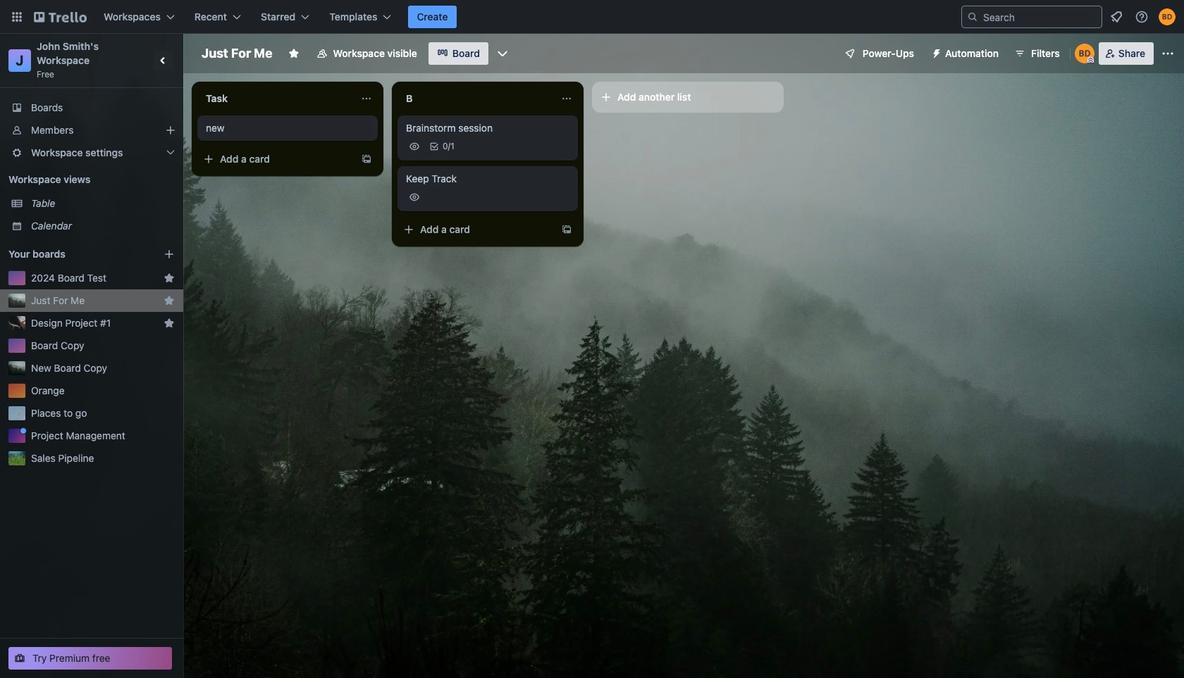 Task type: locate. For each thing, give the bounding box(es) containing it.
1 vertical spatial starred icon image
[[164, 295, 175, 307]]

2 starred icon image from the top
[[164, 295, 175, 307]]

starred icon image
[[164, 273, 175, 284], [164, 295, 175, 307], [164, 318, 175, 329]]

2 vertical spatial starred icon image
[[164, 318, 175, 329]]

back to home image
[[34, 6, 87, 28]]

barb dwyer (barbdwyer3) image
[[1159, 8, 1176, 25]]

0 vertical spatial starred icon image
[[164, 273, 175, 284]]

None text field
[[197, 87, 355, 110]]

0 horizontal spatial create from template… image
[[361, 154, 372, 165]]

0 vertical spatial create from template… image
[[361, 154, 372, 165]]

star or unstar board image
[[288, 48, 299, 59]]

barb dwyer (barbdwyer3) image
[[1075, 44, 1095, 63]]

create from template… image
[[361, 154, 372, 165], [561, 224, 572, 235]]

Search field
[[979, 7, 1102, 27]]

1 vertical spatial create from template… image
[[561, 224, 572, 235]]

this member is an admin of this board. image
[[1088, 57, 1094, 63]]

1 horizontal spatial create from template… image
[[561, 224, 572, 235]]

customize views image
[[496, 47, 510, 61]]

None text field
[[398, 87, 556, 110]]

Board name text field
[[195, 42, 280, 65]]



Task type: vqa. For each thing, say whether or not it's contained in the screenshot.
text field
yes



Task type: describe. For each thing, give the bounding box(es) containing it.
add board image
[[164, 249, 175, 260]]

1 starred icon image from the top
[[164, 273, 175, 284]]

search image
[[967, 11, 979, 23]]

show menu image
[[1161, 47, 1175, 61]]

3 starred icon image from the top
[[164, 318, 175, 329]]

sm image
[[926, 42, 945, 62]]

workspace navigation collapse icon image
[[154, 51, 173, 70]]

your boards with 9 items element
[[8, 246, 142, 263]]

0 notifications image
[[1108, 8, 1125, 25]]

open information menu image
[[1135, 10, 1149, 24]]

primary element
[[0, 0, 1184, 34]]



